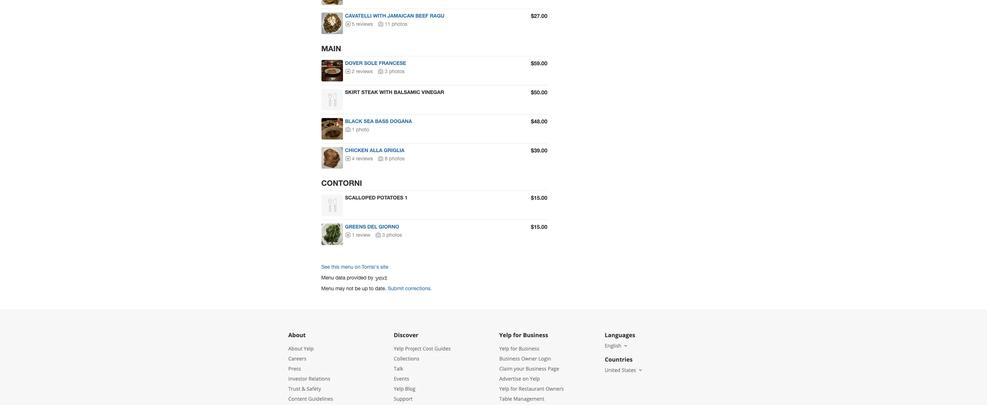 Task type: vqa. For each thing, say whether or not it's contained in the screenshot.


Task type: describe. For each thing, give the bounding box(es) containing it.
menu for menu data provided by
[[322, 275, 334, 281]]

1 $15.00 from the top
[[531, 195, 548, 201]]

events
[[394, 376, 410, 383]]

2 reviews link
[[345, 69, 373, 74]]

11 photos link
[[378, 21, 408, 27]]

business owner login link
[[500, 356, 552, 363]]

talk link
[[394, 366, 404, 373]]

&
[[302, 386, 306, 393]]

careers
[[289, 356, 307, 363]]

giorno
[[379, 224, 400, 230]]

guidelines
[[309, 396, 333, 403]]

sole
[[364, 60, 378, 66]]

table
[[500, 396, 512, 403]]

english button
[[605, 343, 629, 350]]

4
[[352, 156, 355, 162]]

date.
[[375, 286, 387, 292]]

claim
[[500, 366, 513, 373]]

english
[[605, 343, 622, 350]]

this
[[332, 264, 340, 270]]

dover sole francese
[[345, 60, 407, 66]]

reviews for $27.00
[[356, 21, 373, 27]]

2 vertical spatial for
[[511, 386, 518, 393]]

corrections.
[[406, 286, 432, 292]]

beef
[[416, 13, 429, 19]]

your
[[514, 366, 525, 373]]

3 photos for $59.00
[[385, 69, 405, 74]]

scalloped
[[345, 195, 376, 201]]

del
[[368, 224, 378, 230]]

data
[[336, 275, 346, 281]]

menu may not be up to date. submit corrections.
[[322, 286, 432, 292]]

reviews for $39.00
[[356, 156, 373, 162]]

claim your business page link
[[500, 366, 560, 373]]

bass
[[375, 118, 389, 124]]

guides
[[435, 346, 451, 352]]

careers link
[[289, 356, 307, 363]]

1 vertical spatial 1
[[405, 195, 408, 201]]

skirt steak with balsamic vinegar
[[345, 89, 445, 95]]

skirt
[[345, 89, 360, 95]]

8 photos
[[385, 156, 405, 162]]

5 reviews link
[[345, 21, 373, 27]]

by
[[368, 275, 374, 281]]

black sea bass dogana
[[345, 118, 412, 124]]

yelp inside about yelp careers press investor relations trust & safety content guidelines
[[304, 346, 314, 352]]

potatoes
[[377, 195, 404, 201]]

menu data provided by
[[322, 275, 375, 281]]

cavatelli
[[345, 13, 372, 19]]

1 for 1 photo
[[352, 127, 355, 133]]

cavatelli with jamaican beef ragu link
[[345, 13, 445, 19]]

yelp up table
[[500, 386, 510, 393]]

see
[[322, 264, 330, 270]]

8 photos link
[[378, 156, 405, 162]]

greens del giorno link
[[345, 224, 400, 230]]

chicken
[[345, 147, 369, 153]]

events link
[[394, 376, 410, 383]]

safety
[[307, 386, 321, 393]]

yelp up collections link at bottom left
[[394, 346, 404, 352]]

1 photo link
[[345, 127, 369, 133]]

united states button
[[605, 367, 644, 374]]

1 review
[[352, 232, 371, 238]]

5 reviews
[[352, 21, 373, 27]]

support link
[[394, 396, 413, 403]]

business down the owner
[[526, 366, 547, 373]]

advertise on yelp link
[[500, 376, 540, 383]]

$50.00
[[531, 89, 548, 96]]

yelp blog link
[[394, 386, 416, 393]]

press
[[289, 366, 301, 373]]

3 for $15.00
[[383, 232, 385, 238]]

yelp up yelp for business link at bottom right
[[500, 332, 512, 340]]

contorni
[[322, 179, 362, 188]]

black
[[345, 118, 363, 124]]

see this menu on torrisi's site
[[322, 264, 389, 270]]

may
[[336, 286, 345, 292]]

photos for $15.00
[[387, 232, 402, 238]]

3 for $59.00
[[385, 69, 388, 74]]

black sea bass dogana link
[[345, 118, 412, 124]]

countries
[[605, 356, 633, 364]]

up
[[362, 286, 368, 292]]

main
[[322, 44, 341, 53]]

sea
[[364, 118, 374, 124]]

yelp up yelp for restaurant owners link
[[530, 376, 540, 383]]

menu
[[341, 264, 354, 270]]

8
[[385, 156, 388, 162]]

3 photos for $15.00
[[383, 232, 402, 238]]



Task type: locate. For each thing, give the bounding box(es) containing it.
photos for $59.00
[[389, 69, 405, 74]]

project
[[405, 346, 422, 352]]

with
[[373, 13, 386, 19], [380, 89, 393, 95]]

menu down see
[[322, 275, 334, 281]]

for for yelp for business business owner login claim your business page advertise on yelp yelp for restaurant owners table management
[[511, 346, 518, 352]]

16 chevron down v2 image inside english popup button
[[623, 343, 629, 349]]

11 photos
[[385, 21, 408, 27]]

16 chevron down v2 image for languages
[[623, 343, 629, 349]]

provided
[[347, 275, 367, 281]]

about up careers at the left
[[289, 346, 303, 352]]

3 photos link down francese
[[378, 69, 405, 74]]

2 vertical spatial reviews
[[356, 156, 373, 162]]

1 vertical spatial about
[[289, 346, 303, 352]]

16 chevron down v2 image for countries
[[638, 368, 644, 374]]

jamaican
[[388, 13, 414, 19]]

photos down jamaican
[[392, 21, 408, 27]]

1 down greens
[[352, 232, 355, 238]]

page
[[548, 366, 560, 373]]

$39.00
[[531, 147, 548, 154]]

investor
[[289, 376, 308, 383]]

1 vertical spatial 3
[[383, 232, 385, 238]]

photos for $39.00
[[389, 156, 405, 162]]

2 about from the top
[[289, 346, 303, 352]]

trust
[[289, 386, 301, 393]]

submit corrections. link
[[388, 286, 432, 292]]

yelp for business link
[[500, 346, 540, 352]]

dogana
[[390, 118, 412, 124]]

1 vertical spatial on
[[523, 376, 529, 383]]

about for about yelp careers press investor relations trust & safety content guidelines
[[289, 346, 303, 352]]

site
[[381, 264, 389, 270]]

0 vertical spatial on
[[355, 264, 361, 270]]

1 about from the top
[[289, 332, 306, 340]]

business up yelp for business link at bottom right
[[523, 332, 549, 340]]

4 reviews
[[352, 156, 373, 162]]

4 reviews link
[[345, 156, 373, 162]]

management
[[514, 396, 545, 403]]

relations
[[309, 376, 331, 383]]

2 reviews from the top
[[356, 69, 373, 74]]

torrisi's
[[362, 264, 379, 270]]

scalloped potatoes 1
[[345, 195, 408, 201]]

collections
[[394, 356, 420, 363]]

0 vertical spatial 3 photos link
[[378, 69, 405, 74]]

not
[[347, 286, 354, 292]]

3 photos link for $59.00
[[378, 69, 405, 74]]

with up 11
[[373, 13, 386, 19]]

about for about
[[289, 332, 306, 340]]

content guidelines link
[[289, 396, 333, 403]]

business
[[523, 332, 549, 340], [519, 346, 540, 352], [500, 356, 520, 363], [526, 366, 547, 373]]

1 for 1 review
[[352, 232, 355, 238]]

3 photos down francese
[[385, 69, 405, 74]]

1 vertical spatial for
[[511, 346, 518, 352]]

on down claim your business page link
[[523, 376, 529, 383]]

5
[[352, 21, 355, 27]]

0 vertical spatial for
[[514, 332, 522, 340]]

about up the about yelp link
[[289, 332, 306, 340]]

1 vertical spatial $15.00
[[531, 224, 548, 230]]

yelp for restaurant owners link
[[500, 386, 564, 393]]

greens
[[345, 224, 366, 230]]

reviews down cavatelli
[[356, 21, 373, 27]]

content
[[289, 396, 307, 403]]

menu for menu may not be up to date. submit corrections.
[[322, 286, 334, 292]]

states
[[622, 367, 637, 374]]

collections link
[[394, 356, 420, 363]]

on
[[355, 264, 361, 270], [523, 376, 529, 383]]

united
[[605, 367, 621, 374]]

business up the "claim"
[[500, 356, 520, 363]]

languages
[[605, 332, 636, 340]]

for up business owner login link
[[511, 346, 518, 352]]

cost
[[423, 346, 434, 352]]

trust & safety link
[[289, 386, 321, 393]]

dover
[[345, 60, 363, 66]]

1 vertical spatial reviews
[[356, 69, 373, 74]]

photos
[[392, 21, 408, 27], [389, 69, 405, 74], [389, 156, 405, 162], [387, 232, 402, 238]]

1 horizontal spatial 16 chevron down v2 image
[[638, 368, 644, 374]]

for up yelp for business link at bottom right
[[514, 332, 522, 340]]

1 menu from the top
[[322, 275, 334, 281]]

yelp up careers at the left
[[304, 346, 314, 352]]

about inside about yelp careers press investor relations trust & safety content guidelines
[[289, 346, 303, 352]]

0 vertical spatial menu
[[322, 275, 334, 281]]

0 horizontal spatial 16 chevron down v2 image
[[623, 343, 629, 349]]

login
[[539, 356, 552, 363]]

about yelp link
[[289, 346, 314, 352]]

reviews down sole
[[356, 69, 373, 74]]

reviews right 4
[[356, 156, 373, 162]]

for down advertise
[[511, 386, 518, 393]]

16 chevron down v2 image down languages
[[623, 343, 629, 349]]

reviews for $59.00
[[356, 69, 373, 74]]

16 chevron down v2 image inside united states dropdown button
[[638, 368, 644, 374]]

yelp up the "claim"
[[500, 346, 510, 352]]

1 review link
[[345, 232, 371, 238]]

about
[[289, 332, 306, 340], [289, 346, 303, 352]]

restaurant
[[519, 386, 545, 393]]

submit
[[388, 286, 404, 292]]

3 down francese
[[385, 69, 388, 74]]

0 vertical spatial with
[[373, 13, 386, 19]]

1 vertical spatial 16 chevron down v2 image
[[638, 368, 644, 374]]

3 photos link down giorno
[[376, 232, 402, 238]]

menu left may
[[322, 286, 334, 292]]

reviews
[[356, 21, 373, 27], [356, 69, 373, 74], [356, 156, 373, 162]]

2 menu from the top
[[322, 286, 334, 292]]

1 right potatoes
[[405, 195, 408, 201]]

0 vertical spatial about
[[289, 332, 306, 340]]

3 photos link
[[378, 69, 405, 74], [376, 232, 402, 238]]

yext image
[[375, 275, 388, 282]]

3 down giorno
[[383, 232, 385, 238]]

0 vertical spatial reviews
[[356, 21, 373, 27]]

with right steak at the top left of the page
[[380, 89, 393, 95]]

yelp project cost guides link
[[394, 346, 451, 352]]

1 down black
[[352, 127, 355, 133]]

3 reviews from the top
[[356, 156, 373, 162]]

1 horizontal spatial on
[[523, 376, 529, 383]]

on inside yelp for business business owner login claim your business page advertise on yelp yelp for restaurant owners table management
[[523, 376, 529, 383]]

for
[[514, 332, 522, 340], [511, 346, 518, 352], [511, 386, 518, 393]]

greens del giorno
[[345, 224, 400, 230]]

3
[[385, 69, 388, 74], [383, 232, 385, 238]]

photos for $27.00
[[392, 21, 408, 27]]

francese
[[379, 60, 407, 66]]

1 vertical spatial 3 photos
[[383, 232, 402, 238]]

owners
[[546, 386, 564, 393]]

16 chevron down v2 image
[[623, 343, 629, 349], [638, 368, 644, 374]]

2 vertical spatial 1
[[352, 232, 355, 238]]

to
[[369, 286, 374, 292]]

0 horizontal spatial on
[[355, 264, 361, 270]]

menu
[[322, 275, 334, 281], [322, 286, 334, 292]]

press link
[[289, 366, 301, 373]]

be
[[355, 286, 361, 292]]

3 photos link for $15.00
[[376, 232, 402, 238]]

1 vertical spatial 3 photos link
[[376, 232, 402, 238]]

table management link
[[500, 396, 545, 403]]

2 $15.00 from the top
[[531, 224, 548, 230]]

$48.00
[[531, 118, 548, 125]]

see this menu on torrisi's site link
[[322, 264, 389, 270]]

united states
[[605, 367, 637, 374]]

photos down francese
[[389, 69, 405, 74]]

on right menu
[[355, 264, 361, 270]]

vinegar
[[422, 89, 445, 95]]

for for yelp for business
[[514, 332, 522, 340]]

$59.00
[[531, 60, 548, 66]]

yelp down events at the bottom
[[394, 386, 404, 393]]

$27.00
[[531, 13, 548, 19]]

1 vertical spatial with
[[380, 89, 393, 95]]

ragu
[[430, 13, 445, 19]]

0 vertical spatial 3
[[385, 69, 388, 74]]

1 reviews from the top
[[356, 21, 373, 27]]

business up the owner
[[519, 346, 540, 352]]

owner
[[522, 356, 538, 363]]

1 vertical spatial menu
[[322, 286, 334, 292]]

talk
[[394, 366, 404, 373]]

0 vertical spatial 16 chevron down v2 image
[[623, 343, 629, 349]]

11
[[385, 21, 391, 27]]

yelp for business business owner login claim your business page advertise on yelp yelp for restaurant owners table management
[[500, 346, 564, 403]]

photo
[[356, 127, 369, 133]]

review
[[356, 232, 371, 238]]

griglia
[[384, 147, 405, 153]]

chicken alla griglia
[[345, 147, 405, 153]]

2 reviews
[[352, 69, 373, 74]]

0 vertical spatial 3 photos
[[385, 69, 405, 74]]

16 chevron down v2 image right states
[[638, 368, 644, 374]]

0 vertical spatial $15.00
[[531, 195, 548, 201]]

photos down giorno
[[387, 232, 402, 238]]

photos down griglia
[[389, 156, 405, 162]]

3 photos down giorno
[[383, 232, 402, 238]]

0 vertical spatial 1
[[352, 127, 355, 133]]

steak
[[362, 89, 378, 95]]

3 photos
[[385, 69, 405, 74], [383, 232, 402, 238]]



